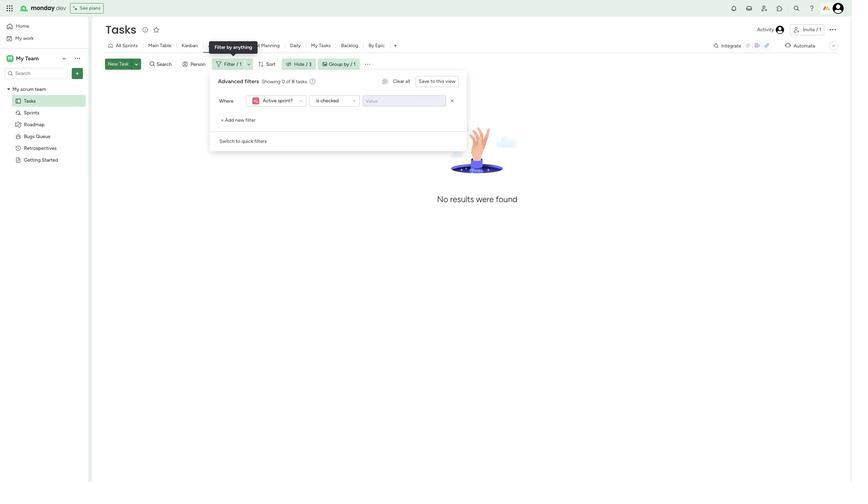 Task type: describe. For each thing, give the bounding box(es) containing it.
bugs queue
[[24, 133, 50, 139]]

active sprint?
[[263, 98, 293, 104]]

no results were found
[[437, 194, 518, 204]]

new task
[[108, 61, 129, 67]]

active sprint
[[208, 43, 237, 49]]

activity
[[758, 27, 774, 33]]

save
[[419, 78, 430, 84]]

new
[[235, 117, 244, 123]]

advanced filters showing 0 of 8 tasks
[[218, 78, 307, 85]]

all sprints button
[[105, 40, 143, 51]]

active for active sprint
[[208, 43, 222, 49]]

sprints inside "all sprints" button
[[122, 43, 138, 49]]

angle down image
[[135, 62, 138, 67]]

apps image
[[777, 5, 784, 12]]

where
[[219, 98, 234, 104]]

m
[[8, 55, 12, 61]]

filter for filter / 1
[[224, 61, 235, 67]]

task
[[119, 61, 129, 67]]

public board image for getting started
[[15, 157, 22, 163]]

active sprint button
[[203, 40, 242, 51]]

daily
[[290, 43, 301, 49]]

main
[[148, 43, 159, 49]]

invite / 1
[[803, 27, 822, 33]]

clear all
[[393, 78, 410, 84]]

to for save
[[431, 78, 435, 84]]

results
[[450, 194, 474, 204]]

tasks
[[296, 79, 307, 84]]

started
[[42, 157, 58, 163]]

person button
[[180, 59, 210, 70]]

activity button
[[755, 24, 788, 35]]

list box containing my scrum team
[[0, 82, 88, 259]]

/ right group at top left
[[351, 61, 353, 67]]

kanban
[[182, 43, 198, 49]]

inbox image
[[746, 5, 753, 12]]

v2 user feedback image
[[383, 78, 388, 85]]

invite / 1 button
[[790, 24, 825, 35]]

clear all button
[[390, 76, 413, 87]]

sprint planning
[[247, 43, 280, 49]]

select product image
[[6, 5, 13, 12]]

my work button
[[4, 33, 75, 44]]

autopilot image
[[785, 41, 791, 50]]

1 for filter / 1
[[240, 61, 242, 67]]

team
[[25, 55, 39, 62]]

0
[[282, 79, 285, 84]]

save to this view button
[[416, 76, 459, 87]]

home button
[[4, 21, 75, 32]]

my for my work
[[15, 35, 22, 41]]

invite
[[803, 27, 815, 33]]

sort button
[[255, 59, 280, 70]]

home
[[16, 23, 29, 29]]

hide
[[294, 61, 305, 67]]

all
[[406, 78, 410, 84]]

search everything image
[[794, 5, 801, 12]]

person
[[191, 61, 206, 67]]

collapse board header image
[[831, 43, 837, 49]]

my for my scrum team
[[12, 86, 19, 92]]

team
[[35, 86, 46, 92]]

daily button
[[285, 40, 306, 51]]

clear
[[393, 78, 405, 84]]

new
[[108, 61, 118, 67]]

filter for filter by anything
[[215, 44, 226, 50]]

plans
[[89, 5, 101, 11]]

quick
[[242, 138, 253, 144]]

menu image
[[364, 61, 371, 68]]

all sprints
[[116, 43, 138, 49]]

bugs
[[24, 133, 35, 139]]

new task button
[[105, 59, 131, 70]]

+
[[221, 117, 224, 123]]

by epic
[[369, 43, 385, 49]]

see
[[80, 5, 88, 11]]

all
[[116, 43, 121, 49]]

no
[[437, 194, 448, 204]]

table
[[160, 43, 171, 49]]

+ add new filter button
[[218, 115, 258, 126]]

add to favorites image
[[153, 26, 160, 33]]

invite members image
[[761, 5, 768, 12]]

is checked
[[316, 98, 339, 104]]

/ for hide
[[306, 61, 308, 67]]

were
[[476, 194, 494, 204]]

3
[[309, 61, 312, 67]]

advanced
[[218, 78, 243, 85]]

by for filter
[[227, 44, 232, 50]]

is
[[316, 98, 319, 104]]

group
[[329, 61, 343, 67]]



Task type: locate. For each thing, give the bounding box(es) containing it.
sprint left planning
[[247, 43, 260, 49]]

Search in workspace field
[[15, 69, 58, 77]]

public board image left 'getting'
[[15, 157, 22, 163]]

options image up collapse board header icon
[[829, 25, 837, 34]]

Search field
[[155, 59, 176, 69]]

by right group at top left
[[344, 61, 349, 67]]

main table
[[148, 43, 171, 49]]

filters inside button
[[254, 138, 267, 144]]

0 horizontal spatial sprints
[[24, 110, 39, 116]]

my
[[15, 35, 22, 41], [311, 43, 318, 49], [16, 55, 24, 62], [12, 86, 19, 92]]

active inside button
[[208, 43, 222, 49]]

maria williams image
[[833, 3, 844, 14]]

sprint up filter / 1
[[223, 43, 237, 49]]

filter
[[246, 117, 256, 123]]

arrow down image
[[245, 60, 253, 68]]

Tasks field
[[104, 22, 138, 37]]

view
[[446, 78, 456, 84]]

to inside button
[[236, 138, 240, 144]]

monday
[[31, 4, 55, 12]]

workspace options image
[[74, 55, 81, 62]]

my right caret down icon in the left top of the page
[[12, 86, 19, 92]]

epic
[[375, 43, 385, 49]]

0 horizontal spatial options image
[[74, 70, 81, 77]]

save to this view
[[419, 78, 456, 84]]

1 horizontal spatial sprints
[[122, 43, 138, 49]]

0 vertical spatial active
[[208, 43, 222, 49]]

group by / 1
[[329, 61, 356, 67]]

my right workspace image at the left
[[16, 55, 24, 62]]

by
[[369, 43, 374, 49]]

to
[[431, 78, 435, 84], [236, 138, 240, 144]]

roadmap
[[24, 122, 45, 127]]

remove sort image
[[449, 97, 456, 104]]

0 horizontal spatial sprint
[[223, 43, 237, 49]]

anything
[[233, 44, 252, 50]]

active left sprint?
[[263, 98, 277, 104]]

by left anything
[[227, 44, 232, 50]]

work
[[23, 35, 34, 41]]

notifications image
[[731, 5, 738, 12]]

public board image
[[15, 98, 22, 104], [15, 157, 22, 163]]

add view image
[[394, 43, 397, 48]]

2 public board image from the top
[[15, 157, 22, 163]]

/ inside button
[[817, 27, 818, 33]]

monday dev
[[31, 4, 66, 12]]

automate
[[794, 43, 816, 49]]

filters
[[245, 78, 259, 85], [254, 138, 267, 144]]

list box
[[0, 82, 88, 259]]

0 horizontal spatial by
[[227, 44, 232, 50]]

sprint inside button
[[223, 43, 237, 49]]

my tasks
[[311, 43, 331, 49]]

caret down image
[[7, 87, 10, 92]]

1 public board image from the top
[[15, 98, 22, 104]]

0 horizontal spatial tasks
[[24, 98, 36, 104]]

planning
[[261, 43, 280, 49]]

options image down workspace options image
[[74, 70, 81, 77]]

/
[[817, 27, 818, 33], [237, 61, 238, 67], [306, 61, 308, 67], [351, 61, 353, 67]]

help image
[[809, 5, 816, 12]]

1 vertical spatial sprints
[[24, 110, 39, 116]]

tasks up all
[[105, 22, 136, 37]]

/ for filter
[[237, 61, 238, 67]]

0 vertical spatial filters
[[245, 78, 259, 85]]

my inside workspace selection element
[[16, 55, 24, 62]]

1 for invite / 1
[[820, 27, 822, 33]]

1
[[820, 27, 822, 33], [240, 61, 242, 67], [354, 61, 356, 67]]

getting
[[24, 157, 41, 163]]

by epic button
[[364, 40, 390, 51]]

1 vertical spatial to
[[236, 138, 240, 144]]

1 vertical spatial filter
[[224, 61, 235, 67]]

option
[[0, 83, 88, 84]]

0 vertical spatial tasks
[[105, 22, 136, 37]]

switch to quick filters
[[220, 138, 267, 144]]

filters right "quick"
[[254, 138, 267, 144]]

1 horizontal spatial active
[[263, 98, 277, 104]]

found
[[496, 194, 518, 204]]

sprints
[[122, 43, 138, 49], [24, 110, 39, 116]]

2 sprint from the left
[[247, 43, 260, 49]]

2 vertical spatial tasks
[[24, 98, 36, 104]]

switch to quick filters button
[[217, 136, 270, 147]]

/ right invite
[[817, 27, 818, 33]]

see plans
[[80, 5, 101, 11]]

backlog
[[341, 43, 358, 49]]

8
[[292, 79, 295, 84]]

1 horizontal spatial options image
[[829, 25, 837, 34]]

tasks inside 'list box'
[[24, 98, 36, 104]]

tasks
[[105, 22, 136, 37], [319, 43, 331, 49], [24, 98, 36, 104]]

Value field
[[363, 95, 446, 106]]

show board description image
[[141, 26, 150, 33]]

1 left 'arrow down' icon
[[240, 61, 242, 67]]

0 vertical spatial by
[[227, 44, 232, 50]]

sprint planning button
[[242, 40, 285, 51]]

learn more image
[[310, 78, 315, 85]]

filter
[[215, 44, 226, 50], [224, 61, 235, 67]]

options image
[[829, 25, 837, 34], [74, 70, 81, 77]]

1 vertical spatial active
[[263, 98, 277, 104]]

filter by anything
[[215, 44, 252, 50]]

by
[[227, 44, 232, 50], [344, 61, 349, 67]]

1 horizontal spatial tasks
[[105, 22, 136, 37]]

to for switch
[[236, 138, 240, 144]]

filter up filter / 1
[[215, 44, 226, 50]]

public board image down scrum
[[15, 98, 22, 104]]

/ left 'arrow down' icon
[[237, 61, 238, 67]]

to left 'this'
[[431, 78, 435, 84]]

sprints right all
[[122, 43, 138, 49]]

1 vertical spatial tasks
[[319, 43, 331, 49]]

my up 3
[[311, 43, 318, 49]]

filter up advanced
[[224, 61, 235, 67]]

backlog button
[[336, 40, 364, 51]]

integrate
[[722, 43, 742, 49]]

my inside 'list box'
[[12, 86, 19, 92]]

0 vertical spatial options image
[[829, 25, 837, 34]]

1 vertical spatial by
[[344, 61, 349, 67]]

sprints up roadmap
[[24, 110, 39, 116]]

active for active sprint?
[[263, 98, 277, 104]]

0 horizontal spatial to
[[236, 138, 240, 144]]

dapulse integrations image
[[714, 43, 719, 48]]

my for my team
[[16, 55, 24, 62]]

dev
[[56, 4, 66, 12]]

1 vertical spatial options image
[[74, 70, 81, 77]]

no results image
[[437, 115, 518, 185]]

1 sprint from the left
[[223, 43, 237, 49]]

active
[[208, 43, 222, 49], [263, 98, 277, 104]]

0 vertical spatial public board image
[[15, 98, 22, 104]]

tasks up group at top left
[[319, 43, 331, 49]]

1 horizontal spatial 1
[[354, 61, 356, 67]]

my left work
[[15, 35, 22, 41]]

workspace selection element
[[7, 54, 40, 63]]

0 horizontal spatial 1
[[240, 61, 242, 67]]

sprint?
[[278, 98, 293, 104]]

/ for invite
[[817, 27, 818, 33]]

tasks down my scrum team
[[24, 98, 36, 104]]

by for group
[[344, 61, 349, 67]]

active right kanban
[[208, 43, 222, 49]]

1 inside button
[[820, 27, 822, 33]]

1 horizontal spatial by
[[344, 61, 349, 67]]

sprint
[[223, 43, 237, 49], [247, 43, 260, 49]]

sort
[[266, 61, 276, 67]]

/ left 3
[[306, 61, 308, 67]]

hide / 3
[[294, 61, 312, 67]]

showing
[[262, 79, 281, 84]]

queue
[[36, 133, 50, 139]]

0 horizontal spatial active
[[208, 43, 222, 49]]

this
[[437, 78, 445, 84]]

+ add new filter
[[221, 117, 256, 123]]

1 horizontal spatial to
[[431, 78, 435, 84]]

getting started
[[24, 157, 58, 163]]

filter / 1
[[224, 61, 242, 67]]

workspace image
[[7, 55, 14, 62]]

switch
[[220, 138, 235, 144]]

my team
[[16, 55, 39, 62]]

see plans button
[[70, 3, 104, 14]]

2 horizontal spatial 1
[[820, 27, 822, 33]]

my scrum team
[[12, 86, 46, 92]]

1 vertical spatial public board image
[[15, 157, 22, 163]]

my tasks button
[[306, 40, 336, 51]]

0 vertical spatial filter
[[215, 44, 226, 50]]

main table button
[[143, 40, 177, 51]]

2 horizontal spatial tasks
[[319, 43, 331, 49]]

my for my tasks
[[311, 43, 318, 49]]

0 vertical spatial sprints
[[122, 43, 138, 49]]

retrospectives
[[24, 145, 57, 151]]

to left "quick"
[[236, 138, 240, 144]]

0 vertical spatial to
[[431, 78, 435, 84]]

1 horizontal spatial sprint
[[247, 43, 260, 49]]

checked
[[321, 98, 339, 104]]

sprint inside 'button'
[[247, 43, 260, 49]]

scrum
[[20, 86, 34, 92]]

public board image for tasks
[[15, 98, 22, 104]]

of
[[286, 79, 291, 84]]

1 right invite
[[820, 27, 822, 33]]

1 vertical spatial filters
[[254, 138, 267, 144]]

1 left menu icon
[[354, 61, 356, 67]]

v2 search image
[[150, 60, 155, 68]]

add
[[225, 117, 234, 123]]

to inside button
[[431, 78, 435, 84]]

kanban button
[[177, 40, 203, 51]]

filters down 'arrow down' icon
[[245, 78, 259, 85]]

tasks inside button
[[319, 43, 331, 49]]



Task type: vqa. For each thing, say whether or not it's contained in the screenshot.
Filter / 2
no



